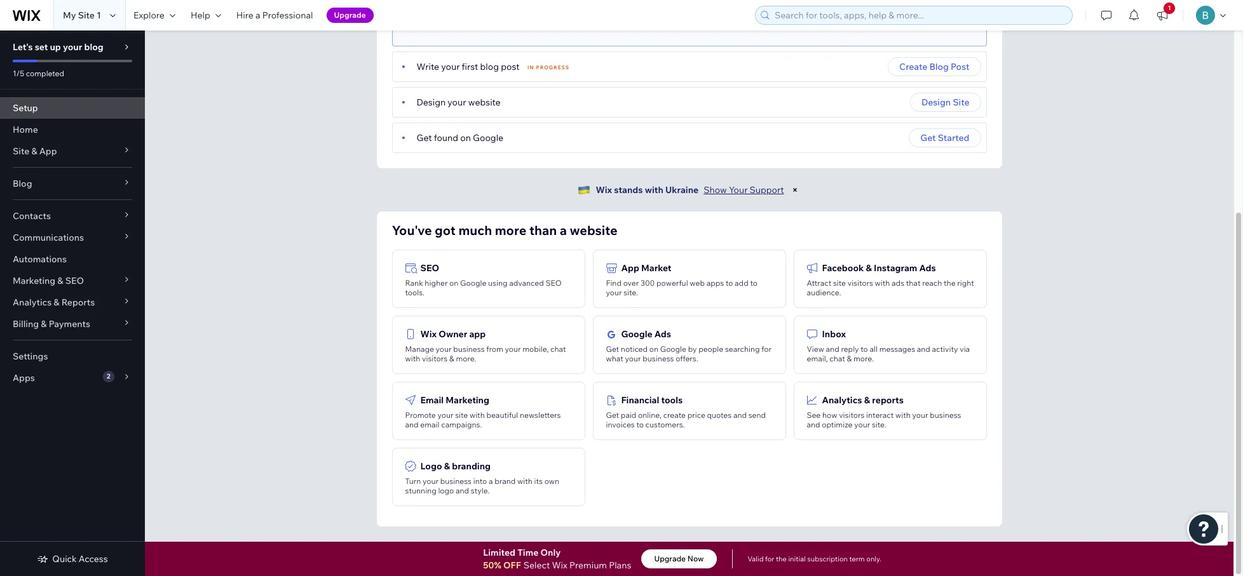Task type: describe. For each thing, give the bounding box(es) containing it.
subscription
[[807, 555, 848, 564]]

email
[[420, 395, 444, 406]]

attract
[[807, 278, 831, 288]]

progress
[[536, 64, 570, 71]]

show your support button
[[704, 184, 784, 196]]

1/5
[[13, 69, 24, 78]]

design site
[[922, 97, 970, 108]]

now
[[688, 554, 704, 564]]

ads
[[892, 278, 904, 288]]

wix inside 'limited time only 50% off select wix premium plans'
[[552, 560, 567, 571]]

& for logo & branding
[[444, 461, 450, 472]]

blog inside button
[[929, 61, 949, 72]]

logo
[[438, 486, 454, 496]]

beautiful
[[486, 411, 518, 420]]

apps
[[13, 372, 35, 384]]

0 horizontal spatial 1
[[97, 10, 101, 21]]

audience.
[[807, 288, 841, 297]]

seo inside popup button
[[65, 275, 84, 287]]

business inside turn your business into a brand with its own stunning logo and style.
[[440, 477, 472, 486]]

online,
[[638, 411, 662, 420]]

site. for market
[[624, 288, 638, 297]]

email
[[420, 420, 440, 430]]

view and reply to all messages and activity via email, chat & more.
[[807, 344, 970, 364]]

to inside get paid online, create price quotes and send invoices to customers.
[[636, 420, 644, 430]]

style.
[[471, 486, 490, 496]]

into
[[473, 477, 487, 486]]

for inside get noticed on google by people searching for what your business offers.
[[762, 344, 772, 354]]

billing & payments button
[[0, 313, 145, 335]]

get for get started
[[921, 132, 936, 144]]

term
[[849, 555, 865, 564]]

1 horizontal spatial ads
[[919, 262, 936, 274]]

manage
[[405, 344, 434, 354]]

your up get found on google
[[448, 97, 466, 108]]

apps
[[707, 278, 724, 288]]

and down inbox
[[826, 344, 839, 354]]

with inside promote your site with beautiful newsletters and email campaigns.
[[470, 411, 485, 420]]

attract site visitors with ads that reach the right audience.
[[807, 278, 974, 297]]

advanced
[[509, 278, 544, 288]]

visitors for analytics
[[839, 411, 865, 420]]

analytics for analytics & reports
[[822, 395, 862, 406]]

upgrade button
[[326, 8, 374, 23]]

google ads
[[621, 329, 671, 340]]

analytics for analytics & reports
[[13, 297, 52, 308]]

own
[[544, 477, 559, 486]]

get started button
[[909, 128, 981, 147]]

offers.
[[676, 354, 698, 364]]

your inside turn your business into a brand with its own stunning logo and style.
[[423, 477, 439, 486]]

chat inside manage your business from your mobile, chat with visitors & more.
[[550, 344, 566, 354]]

chat inside view and reply to all messages and activity via email, chat & more.
[[830, 354, 845, 364]]

branding
[[452, 461, 491, 472]]

off
[[503, 560, 521, 571]]

your right from
[[505, 344, 521, 354]]

marketing inside popup button
[[13, 275, 55, 287]]

get started
[[921, 132, 970, 144]]

in progress
[[528, 64, 570, 71]]

with right the stands in the top of the page
[[645, 184, 663, 196]]

& for site & app
[[31, 146, 37, 157]]

view
[[807, 344, 824, 354]]

& for facebook & instagram ads
[[866, 262, 872, 274]]

that
[[906, 278, 921, 288]]

more. inside view and reply to all messages and activity via email, chat & more.
[[854, 354, 874, 364]]

& for analytics & reports
[[864, 395, 870, 406]]

started
[[938, 132, 970, 144]]

design for design your website
[[417, 97, 446, 108]]

your
[[729, 184, 748, 196]]

0 horizontal spatial website
[[468, 97, 501, 108]]

premium
[[569, 560, 607, 571]]

home link
[[0, 119, 145, 140]]

select
[[524, 560, 550, 571]]

instagram
[[874, 262, 917, 274]]

messages
[[879, 344, 915, 354]]

market
[[641, 262, 671, 274]]

sidebar element
[[0, 31, 145, 576]]

hire
[[236, 10, 253, 21]]

see
[[807, 411, 821, 420]]

limited time only 50% off select wix premium plans
[[483, 547, 631, 571]]

wix for wix owner app
[[420, 329, 437, 340]]

promote
[[405, 411, 436, 420]]

your inside sidebar element
[[63, 41, 82, 53]]

1 horizontal spatial seo
[[420, 262, 439, 274]]

your inside find over 300 powerful web apps to add to your site.
[[606, 288, 622, 297]]

wix owner app
[[420, 329, 486, 340]]

my
[[63, 10, 76, 21]]

help
[[191, 10, 210, 21]]

mobile,
[[523, 344, 549, 354]]

over
[[623, 278, 639, 288]]

and inside turn your business into a brand with its own stunning logo and style.
[[456, 486, 469, 496]]

get noticed on google by people searching for what your business offers.
[[606, 344, 772, 364]]

manage your business from your mobile, chat with visitors & more.
[[405, 344, 566, 364]]

ukraine
[[665, 184, 699, 196]]

reports
[[61, 297, 95, 308]]

logo & branding
[[420, 461, 491, 472]]

& inside view and reply to all messages and activity via email, chat & more.
[[847, 354, 852, 364]]

more. inside manage your business from your mobile, chat with visitors & more.
[[456, 354, 476, 364]]

1 horizontal spatial marketing
[[446, 395, 489, 406]]

paid
[[621, 411, 636, 420]]

Search for tools, apps, help & more... field
[[771, 6, 1068, 24]]

google for higher
[[460, 278, 486, 288]]

setup link
[[0, 97, 145, 119]]

with inside attract site visitors with ads that reach the right audience.
[[875, 278, 890, 288]]

limited
[[483, 547, 515, 559]]

& for marketing & seo
[[57, 275, 63, 287]]

0 horizontal spatial ads
[[655, 329, 671, 340]]

stunning
[[405, 486, 436, 496]]

analytics & reports
[[822, 395, 904, 406]]

and inside get paid online, create price quotes and send invoices to customers.
[[733, 411, 747, 420]]

seo inside rank higher on google using advanced seo tools.
[[546, 278, 562, 288]]

post
[[501, 61, 520, 72]]

get for get noticed on google by people searching for what your business offers.
[[606, 344, 619, 354]]

marketing & seo
[[13, 275, 84, 287]]

2
[[107, 372, 110, 381]]

300
[[641, 278, 655, 288]]

your left first
[[441, 61, 460, 72]]

site inside attract site visitors with ads that reach the right audience.
[[833, 278, 846, 288]]

communications button
[[0, 227, 145, 249]]

powerful
[[657, 278, 688, 288]]

via
[[960, 344, 970, 354]]

get paid online, create price quotes and send invoices to customers.
[[606, 411, 766, 430]]

show
[[704, 184, 727, 196]]

to left 'add'
[[726, 278, 733, 288]]

your down 'owner'
[[436, 344, 452, 354]]

email,
[[807, 354, 828, 364]]

post
[[951, 61, 970, 72]]

design for design site
[[922, 97, 951, 108]]

50%
[[483, 560, 501, 571]]

people
[[699, 344, 723, 354]]



Task type: vqa. For each thing, say whether or not it's contained in the screenshot.
subscription checkbox
no



Task type: locate. For each thing, give the bounding box(es) containing it.
found
[[434, 132, 458, 144]]

on right "higher"
[[449, 278, 459, 288]]

with down facebook & instagram ads
[[875, 278, 890, 288]]

first
[[462, 61, 478, 72]]

email marketing
[[420, 395, 489, 406]]

site inside dropdown button
[[13, 146, 29, 157]]

google left using at the left
[[460, 278, 486, 288]]

facebook & instagram ads
[[822, 262, 936, 274]]

on for higher
[[449, 278, 459, 288]]

business inside "see how visitors interact with your business and optimize your site."
[[930, 411, 961, 420]]

more
[[495, 222, 527, 238]]

1 horizontal spatial app
[[621, 262, 639, 274]]

analytics & reports button
[[0, 292, 145, 313]]

reach
[[922, 278, 942, 288]]

get inside get noticed on google by people searching for what your business offers.
[[606, 344, 619, 354]]

upgrade now
[[654, 554, 704, 564]]

setup
[[13, 102, 38, 114]]

your
[[63, 41, 82, 53], [441, 61, 460, 72], [448, 97, 466, 108], [606, 288, 622, 297], [436, 344, 452, 354], [505, 344, 521, 354], [625, 354, 641, 364], [438, 411, 453, 420], [912, 411, 928, 420], [854, 420, 870, 430], [423, 477, 439, 486]]

visitors down the facebook
[[848, 278, 873, 288]]

& right logo
[[444, 461, 450, 472]]

blog
[[84, 41, 103, 53], [480, 61, 499, 72]]

explore
[[133, 10, 165, 21]]

site for my
[[78, 10, 95, 21]]

design
[[417, 97, 446, 108], [922, 97, 951, 108]]

app
[[39, 146, 57, 157], [621, 262, 639, 274]]

turn your business into a brand with its own stunning logo and style.
[[405, 477, 559, 496]]

on for found
[[460, 132, 471, 144]]

only.
[[866, 555, 881, 564]]

1 vertical spatial wix
[[420, 329, 437, 340]]

1/5 completed
[[13, 69, 64, 78]]

2 vertical spatial a
[[489, 477, 493, 486]]

2 vertical spatial site
[[13, 146, 29, 157]]

to left all
[[861, 344, 868, 354]]

0 vertical spatial a
[[255, 10, 260, 21]]

using
[[488, 278, 508, 288]]

0 horizontal spatial analytics
[[13, 297, 52, 308]]

1 horizontal spatial on
[[460, 132, 471, 144]]

site down email marketing
[[455, 411, 468, 420]]

1 horizontal spatial wix
[[552, 560, 567, 571]]

0 horizontal spatial the
[[776, 555, 787, 564]]

wix up the "manage"
[[420, 329, 437, 340]]

get inside button
[[921, 132, 936, 144]]

interact
[[866, 411, 894, 420]]

the left initial
[[776, 555, 787, 564]]

1 horizontal spatial 1
[[1168, 4, 1171, 12]]

site & app button
[[0, 140, 145, 162]]

1 horizontal spatial chat
[[830, 354, 845, 364]]

0 vertical spatial app
[[39, 146, 57, 157]]

0 vertical spatial for
[[762, 344, 772, 354]]

initial
[[788, 555, 806, 564]]

analytics
[[13, 297, 52, 308], [822, 395, 862, 406]]

get inside get paid online, create price quotes and send invoices to customers.
[[606, 411, 619, 420]]

site down post
[[953, 97, 970, 108]]

0 vertical spatial upgrade
[[334, 10, 366, 20]]

create blog post
[[899, 61, 970, 72]]

your down email marketing
[[438, 411, 453, 420]]

chat right email,
[[830, 354, 845, 364]]

2 horizontal spatial a
[[560, 222, 567, 238]]

with left its
[[517, 477, 533, 486]]

and left how
[[807, 420, 820, 430]]

& inside dropdown button
[[41, 318, 47, 330]]

1 horizontal spatial site.
[[872, 420, 886, 430]]

marketing down automations
[[13, 275, 55, 287]]

design down create blog post
[[922, 97, 951, 108]]

get left noticed
[[606, 344, 619, 354]]

1 vertical spatial a
[[560, 222, 567, 238]]

automations
[[13, 254, 67, 265]]

1 vertical spatial marketing
[[446, 395, 489, 406]]

blog inside "popup button"
[[13, 178, 32, 189]]

on inside get noticed on google by people searching for what your business offers.
[[649, 344, 658, 354]]

0 horizontal spatial blog
[[13, 178, 32, 189]]

and left the email
[[405, 420, 419, 430]]

0 vertical spatial blog
[[84, 41, 103, 53]]

2 vertical spatial visitors
[[839, 411, 865, 420]]

for right valid
[[765, 555, 774, 564]]

your right up
[[63, 41, 82, 53]]

create
[[899, 61, 928, 72]]

google right found
[[473, 132, 503, 144]]

& up analytics & reports
[[57, 275, 63, 287]]

on down google ads
[[649, 344, 658, 354]]

0 vertical spatial the
[[944, 278, 956, 288]]

1 horizontal spatial the
[[944, 278, 956, 288]]

0 vertical spatial site
[[78, 10, 95, 21]]

0 vertical spatial visitors
[[848, 278, 873, 288]]

1 vertical spatial ads
[[655, 329, 671, 340]]

0 vertical spatial analytics
[[13, 297, 52, 308]]

analytics up how
[[822, 395, 862, 406]]

analytics up billing
[[13, 297, 52, 308]]

2 horizontal spatial seo
[[546, 278, 562, 288]]

site. inside "see how visitors interact with your business and optimize your site."
[[872, 420, 886, 430]]

1 horizontal spatial blog
[[480, 61, 499, 72]]

write
[[417, 61, 439, 72]]

0 horizontal spatial wix
[[420, 329, 437, 340]]

1 horizontal spatial design
[[922, 97, 951, 108]]

and left activity
[[917, 344, 930, 354]]

wix left the stands in the top of the page
[[596, 184, 612, 196]]

site down the facebook
[[833, 278, 846, 288]]

get left started
[[921, 132, 936, 144]]

0 horizontal spatial a
[[255, 10, 260, 21]]

to right invoices
[[636, 420, 644, 430]]

1 vertical spatial for
[[765, 555, 774, 564]]

upgrade for upgrade now
[[654, 554, 686, 564]]

0 horizontal spatial upgrade
[[334, 10, 366, 20]]

0 horizontal spatial blog
[[84, 41, 103, 53]]

& up interact
[[864, 395, 870, 406]]

your inside get noticed on google by people searching for what your business offers.
[[625, 354, 641, 364]]

1 horizontal spatial website
[[570, 222, 618, 238]]

rank
[[405, 278, 423, 288]]

2 horizontal spatial site
[[953, 97, 970, 108]]

google inside rank higher on google using advanced seo tools.
[[460, 278, 486, 288]]

& for analytics & reports
[[54, 297, 59, 308]]

1 horizontal spatial analytics
[[822, 395, 862, 406]]

owner
[[439, 329, 467, 340]]

get for get found on google
[[417, 132, 432, 144]]

a inside turn your business into a brand with its own stunning logo and style.
[[489, 477, 493, 486]]

upgrade right professional
[[334, 10, 366, 20]]

your down logo
[[423, 477, 439, 486]]

business inside get noticed on google by people searching for what your business offers.
[[643, 354, 674, 364]]

only
[[541, 547, 561, 559]]

quick
[[52, 554, 77, 565]]

by
[[688, 344, 697, 354]]

& inside popup button
[[57, 275, 63, 287]]

financial tools
[[621, 395, 683, 406]]

more.
[[456, 354, 476, 364], [854, 354, 874, 364]]

0 vertical spatial wix
[[596, 184, 612, 196]]

0 horizontal spatial marketing
[[13, 275, 55, 287]]

completed
[[26, 69, 64, 78]]

get for get paid online, create price quotes and send invoices to customers.
[[606, 411, 619, 420]]

site for design
[[953, 97, 970, 108]]

blog right first
[[480, 61, 499, 72]]

wix down only
[[552, 560, 567, 571]]

site. down 'reports' at right bottom
[[872, 420, 886, 430]]

and left send
[[733, 411, 747, 420]]

0 horizontal spatial on
[[449, 278, 459, 288]]

activity
[[932, 344, 958, 354]]

1 vertical spatial site
[[953, 97, 970, 108]]

your left over
[[606, 288, 622, 297]]

0 vertical spatial site
[[833, 278, 846, 288]]

2 vertical spatial wix
[[552, 560, 567, 571]]

1 horizontal spatial site
[[833, 278, 846, 288]]

blog up contacts
[[13, 178, 32, 189]]

stands
[[614, 184, 643, 196]]

rank higher on google using advanced seo tools.
[[405, 278, 562, 297]]

upgrade left the now
[[654, 554, 686, 564]]

the left right
[[944, 278, 956, 288]]

google inside get noticed on google by people searching for what your business offers.
[[660, 344, 686, 354]]

with inside "see how visitors interact with your business and optimize your site."
[[896, 411, 911, 420]]

analytics & reports
[[13, 297, 95, 308]]

quick access button
[[37, 554, 108, 565]]

2 design from the left
[[922, 97, 951, 108]]

on for noticed
[[649, 344, 658, 354]]

2 horizontal spatial on
[[649, 344, 658, 354]]

more. down app
[[456, 354, 476, 364]]

your right interact
[[912, 411, 928, 420]]

google up noticed
[[621, 329, 653, 340]]

0 horizontal spatial app
[[39, 146, 57, 157]]

& right the facebook
[[866, 262, 872, 274]]

upgrade now button
[[642, 550, 717, 569]]

visitors inside attract site visitors with ads that reach the right audience.
[[848, 278, 873, 288]]

& left reports
[[54, 297, 59, 308]]

google for found
[[473, 132, 503, 144]]

site right my at the left top
[[78, 10, 95, 21]]

1 vertical spatial blog
[[13, 178, 32, 189]]

0 horizontal spatial seo
[[65, 275, 84, 287]]

0 horizontal spatial site
[[13, 146, 29, 157]]

site inside promote your site with beautiful newsletters and email campaigns.
[[455, 411, 468, 420]]

google left by
[[660, 344, 686, 354]]

noticed
[[621, 344, 648, 354]]

1 vertical spatial analytics
[[822, 395, 862, 406]]

to inside view and reply to all messages and activity via email, chat & more.
[[861, 344, 868, 354]]

your right what
[[625, 354, 641, 364]]

with down 'reports' at right bottom
[[896, 411, 911, 420]]

design inside button
[[922, 97, 951, 108]]

seo up "higher"
[[420, 262, 439, 274]]

site
[[833, 278, 846, 288], [455, 411, 468, 420]]

get left paid
[[606, 411, 619, 420]]

let's
[[13, 41, 33, 53]]

analytics inside dropdown button
[[13, 297, 52, 308]]

visitors inside "see how visitors interact with your business and optimize your site."
[[839, 411, 865, 420]]

website
[[468, 97, 501, 108], [570, 222, 618, 238]]

promote your site with beautiful newsletters and email campaigns.
[[405, 411, 561, 430]]

1 vertical spatial app
[[621, 262, 639, 274]]

visitors down analytics & reports
[[839, 411, 865, 420]]

searching
[[725, 344, 760, 354]]

marketing up promote your site with beautiful newsletters and email campaigns.
[[446, 395, 489, 406]]

the inside attract site visitors with ads that reach the right audience.
[[944, 278, 956, 288]]

visitors down 'owner'
[[422, 354, 448, 364]]

1 horizontal spatial blog
[[929, 61, 949, 72]]

optimize
[[822, 420, 853, 430]]

logo
[[420, 461, 442, 472]]

let's set up your blog
[[13, 41, 103, 53]]

a right into
[[489, 477, 493, 486]]

facebook
[[822, 262, 864, 274]]

and inside promote your site with beautiful newsletters and email campaigns.
[[405, 420, 419, 430]]

app down home "link"
[[39, 146, 57, 157]]

app inside dropdown button
[[39, 146, 57, 157]]

0 vertical spatial website
[[468, 97, 501, 108]]

with inside turn your business into a brand with its own stunning logo and style.
[[517, 477, 533, 486]]

site & app
[[13, 146, 57, 157]]

site inside button
[[953, 97, 970, 108]]

& down home
[[31, 146, 37, 157]]

visitors for facebook
[[848, 278, 873, 288]]

a right 'than'
[[560, 222, 567, 238]]

seo right advanced
[[546, 278, 562, 288]]

1 vertical spatial on
[[449, 278, 459, 288]]

1 horizontal spatial more.
[[854, 354, 874, 364]]

visitors inside manage your business from your mobile, chat with visitors & more.
[[422, 354, 448, 364]]

blog inside sidebar element
[[84, 41, 103, 53]]

2 more. from the left
[[854, 354, 874, 364]]

1 vertical spatial website
[[570, 222, 618, 238]]

what
[[606, 354, 623, 364]]

ads up reach
[[919, 262, 936, 274]]

& inside manage your business from your mobile, chat with visitors & more.
[[449, 354, 454, 364]]

0 horizontal spatial more.
[[456, 354, 476, 364]]

to right 'add'
[[750, 278, 758, 288]]

on inside rank higher on google using advanced seo tools.
[[449, 278, 459, 288]]

with
[[645, 184, 663, 196], [875, 278, 890, 288], [405, 354, 420, 364], [470, 411, 485, 420], [896, 411, 911, 420], [517, 477, 533, 486]]

to
[[726, 278, 733, 288], [750, 278, 758, 288], [861, 344, 868, 354], [636, 420, 644, 430]]

design site button
[[910, 93, 981, 112]]

site. for &
[[872, 420, 886, 430]]

0 horizontal spatial site.
[[624, 288, 638, 297]]

for right searching
[[762, 344, 772, 354]]

app
[[469, 329, 486, 340]]

& for billing & payments
[[41, 318, 47, 330]]

1 design from the left
[[417, 97, 446, 108]]

1 horizontal spatial upgrade
[[654, 554, 686, 564]]

1 vertical spatial site
[[455, 411, 468, 420]]

valid
[[748, 555, 764, 564]]

turn
[[405, 477, 421, 486]]

1 horizontal spatial a
[[489, 477, 493, 486]]

& left all
[[847, 354, 852, 364]]

on right found
[[460, 132, 471, 144]]

with inside manage your business from your mobile, chat with visitors & more.
[[405, 354, 420, 364]]

chat
[[550, 344, 566, 354], [830, 354, 845, 364]]

0 vertical spatial blog
[[929, 61, 949, 72]]

0 horizontal spatial site
[[455, 411, 468, 420]]

2 horizontal spatial wix
[[596, 184, 612, 196]]

automations link
[[0, 249, 145, 270]]

its
[[534, 477, 543, 486]]

your down analytics & reports
[[854, 420, 870, 430]]

& down 'owner'
[[449, 354, 454, 364]]

1 vertical spatial site.
[[872, 420, 886, 430]]

settings
[[13, 351, 48, 362]]

more. left messages
[[854, 354, 874, 364]]

1 vertical spatial blog
[[480, 61, 499, 72]]

1 more. from the left
[[456, 354, 476, 364]]

blog left post
[[929, 61, 949, 72]]

1 vertical spatial upgrade
[[654, 554, 686, 564]]

app up over
[[621, 262, 639, 274]]

business inside manage your business from your mobile, chat with visitors & more.
[[453, 344, 485, 354]]

0 vertical spatial marketing
[[13, 275, 55, 287]]

create blog post button
[[888, 57, 981, 76]]

upgrade for upgrade
[[334, 10, 366, 20]]

communications
[[13, 232, 84, 243]]

my site 1
[[63, 10, 101, 21]]

blog down my site 1
[[84, 41, 103, 53]]

get left found
[[417, 132, 432, 144]]

invoices
[[606, 420, 635, 430]]

web
[[690, 278, 705, 288]]

google for noticed
[[660, 344, 686, 354]]

upgrade inside button
[[654, 554, 686, 564]]

site. left the 300
[[624, 288, 638, 297]]

2 vertical spatial on
[[649, 344, 658, 354]]

1 inside button
[[1168, 4, 1171, 12]]

1 vertical spatial the
[[776, 555, 787, 564]]

website right 'than'
[[570, 222, 618, 238]]

a right the hire at left top
[[255, 10, 260, 21]]

your inside promote your site with beautiful newsletters and email campaigns.
[[438, 411, 453, 420]]

0 horizontal spatial chat
[[550, 344, 566, 354]]

help button
[[183, 0, 229, 31]]

access
[[79, 554, 108, 565]]

site. inside find over 300 powerful web apps to add to your site.
[[624, 288, 638, 297]]

professional
[[262, 10, 313, 21]]

seo down automations link
[[65, 275, 84, 287]]

newsletters
[[520, 411, 561, 420]]

0 vertical spatial on
[[460, 132, 471, 144]]

find over 300 powerful web apps to add to your site.
[[606, 278, 758, 297]]

and right logo
[[456, 486, 469, 496]]

with left beautiful
[[470, 411, 485, 420]]

valid for the initial subscription term only.
[[748, 555, 881, 564]]

design down the write
[[417, 97, 446, 108]]

ads up get noticed on google by people searching for what your business offers.
[[655, 329, 671, 340]]

0 vertical spatial site.
[[624, 288, 638, 297]]

right
[[957, 278, 974, 288]]

1 horizontal spatial site
[[78, 10, 95, 21]]

0 horizontal spatial design
[[417, 97, 446, 108]]

1 vertical spatial visitors
[[422, 354, 448, 364]]

inbox
[[822, 329, 846, 340]]

site down home
[[13, 146, 29, 157]]

chat right mobile,
[[550, 344, 566, 354]]

& right billing
[[41, 318, 47, 330]]

0 vertical spatial ads
[[919, 262, 936, 274]]

website down first
[[468, 97, 501, 108]]

wix for wix stands with ukraine show your support
[[596, 184, 612, 196]]

and inside "see how visitors interact with your business and optimize your site."
[[807, 420, 820, 430]]

with up promote
[[405, 354, 420, 364]]

upgrade inside "button"
[[334, 10, 366, 20]]



